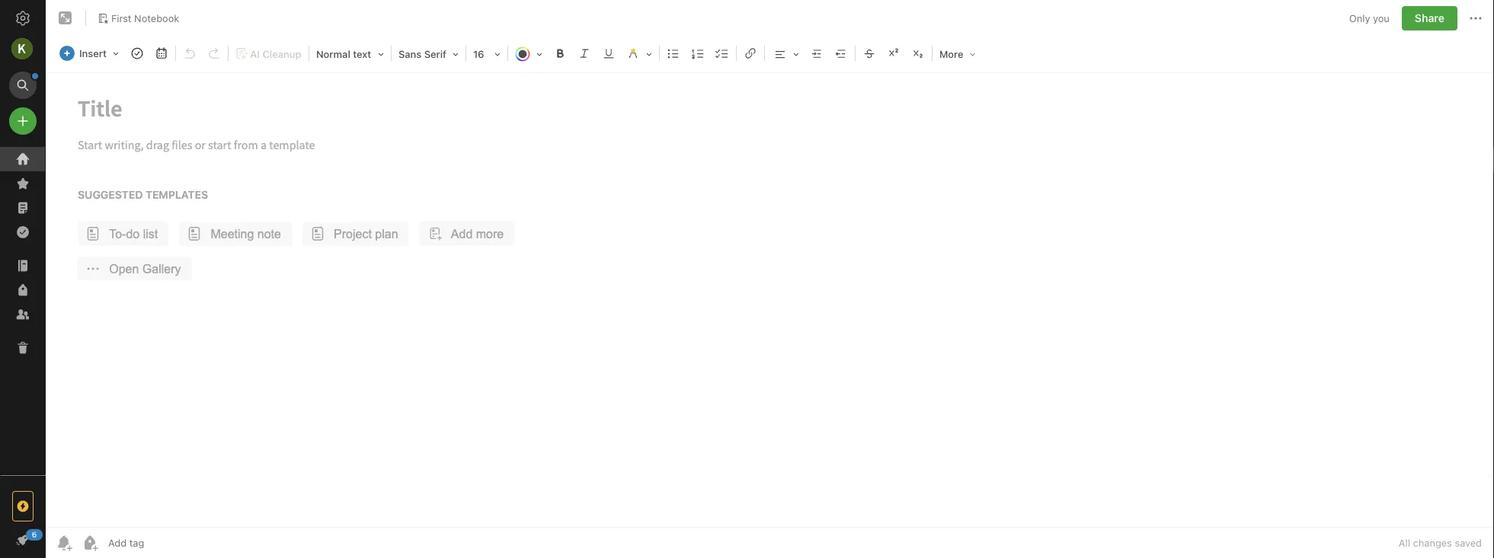 Task type: describe. For each thing, give the bounding box(es) containing it.
all changes saved
[[1400, 538, 1483, 549]]

text
[[353, 48, 371, 60]]

normal
[[316, 48, 351, 60]]

first notebook button
[[92, 8, 185, 29]]

subscript image
[[908, 43, 929, 64]]

only you
[[1350, 12, 1390, 24]]

checklist image
[[712, 43, 733, 64]]

saved
[[1456, 538, 1483, 549]]

account image
[[11, 38, 33, 59]]

outdent image
[[831, 43, 852, 64]]

changes
[[1414, 538, 1453, 549]]

Note Editor text field
[[46, 73, 1495, 528]]

Highlight field
[[621, 43, 658, 65]]

first notebook
[[111, 12, 179, 24]]

more actions image
[[1467, 9, 1486, 27]]

share
[[1416, 12, 1445, 24]]

only
[[1350, 12, 1371, 24]]

home image
[[14, 150, 32, 168]]

Add tag field
[[107, 537, 221, 550]]

More field
[[935, 43, 982, 65]]

share button
[[1403, 6, 1458, 30]]

calendar event image
[[151, 43, 172, 64]]

Heading level field
[[311, 43, 390, 65]]

more
[[940, 48, 964, 60]]

Account field
[[0, 34, 46, 64]]

6
[[32, 531, 37, 539]]

bold image
[[550, 43, 571, 64]]

Font color field
[[510, 43, 548, 65]]

16
[[473, 48, 484, 60]]

Font family field
[[393, 43, 464, 65]]



Task type: locate. For each thing, give the bounding box(es) containing it.
expand note image
[[56, 9, 75, 27]]

first
[[111, 12, 132, 24]]

tree
[[0, 147, 46, 475]]

notebook
[[134, 12, 179, 24]]

Font size field
[[468, 43, 506, 65]]

click to expand image
[[39, 531, 51, 549]]

settings image
[[14, 9, 32, 27]]

add tag image
[[81, 534, 99, 553]]

numbered list image
[[688, 43, 709, 64]]

you
[[1374, 12, 1390, 24]]

sans
[[399, 48, 422, 60]]

strikethrough image
[[859, 43, 880, 64]]

bulleted list image
[[663, 43, 685, 64]]

add a reminder image
[[55, 534, 73, 553]]

note window element
[[46, 0, 1495, 559]]

serif
[[424, 48, 447, 60]]

More actions field
[[1467, 6, 1486, 30]]

black friday offer image
[[14, 498, 32, 516]]

underline image
[[598, 43, 620, 64]]

indent image
[[806, 43, 828, 64]]

Insert field
[[56, 43, 124, 64]]

insert link image
[[740, 43, 762, 64]]

superscript image
[[883, 43, 905, 64]]

insert
[[79, 48, 107, 59]]

normal text
[[316, 48, 371, 60]]

Help and Learning task checklist field
[[0, 528, 46, 553]]

task image
[[127, 43, 148, 64]]

all
[[1400, 538, 1411, 549]]

sans serif
[[399, 48, 447, 60]]

Alignment field
[[767, 43, 805, 65]]

italic image
[[574, 43, 595, 64]]



Task type: vqa. For each thing, say whether or not it's contained in the screenshot.
Normal
yes



